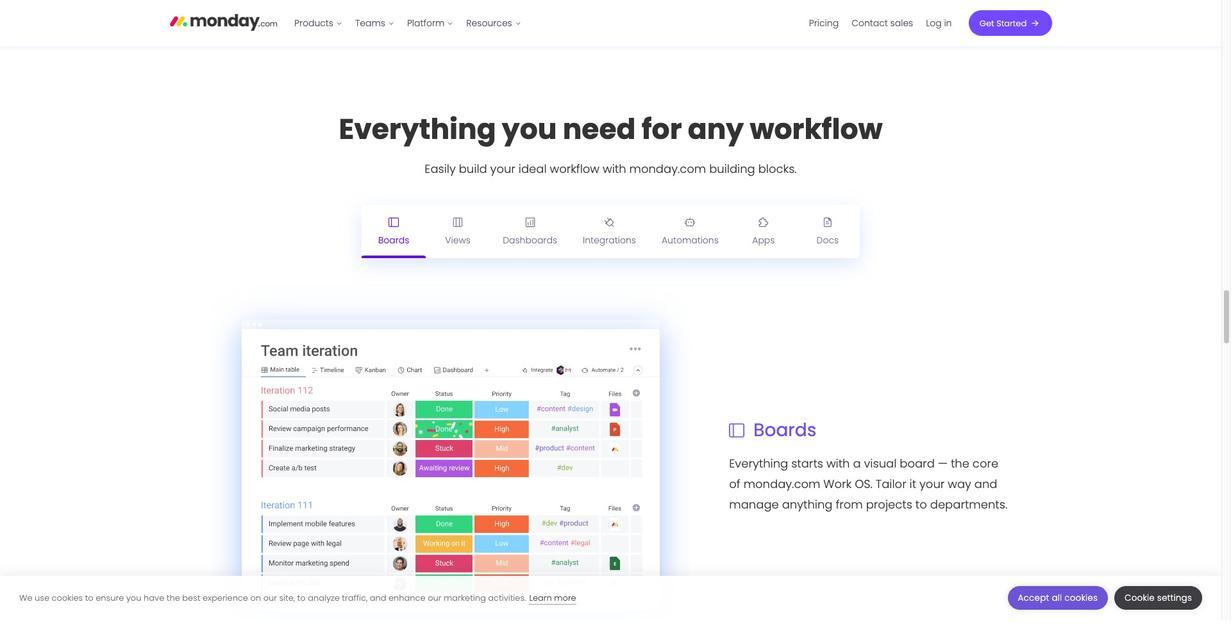 Task type: vqa. For each thing, say whether or not it's contained in the screenshot.
YOUR to the left
yes



Task type: locate. For each thing, give the bounding box(es) containing it.
board
[[900, 456, 935, 472]]

to
[[916, 497, 927, 513], [85, 592, 93, 604], [297, 592, 306, 604]]

marketing
[[444, 592, 486, 604]]

site,
[[279, 592, 295, 604]]

the
[[951, 456, 969, 472], [167, 592, 180, 604]]

0 vertical spatial you
[[502, 109, 557, 149]]

contact sales button
[[845, 13, 920, 33]]

ideal
[[519, 161, 547, 177]]

1 vertical spatial your
[[920, 477, 945, 493]]

the left 'best'
[[167, 592, 180, 604]]

1 vertical spatial with
[[826, 456, 850, 472]]

views icon image
[[453, 218, 463, 228]]

our right enhance
[[428, 592, 441, 604]]

learn
[[529, 592, 552, 604]]

workflow up blocks.
[[750, 109, 883, 149]]

and right traffic,
[[370, 592, 386, 604]]

the right —
[[951, 456, 969, 472]]

0 horizontal spatial list
[[288, 0, 528, 46]]

cookies right use
[[52, 592, 83, 604]]

1 horizontal spatial our
[[428, 592, 441, 604]]

log in link
[[920, 13, 958, 33]]

you up ideal
[[502, 109, 557, 149]]

dashboard icon image
[[525, 218, 535, 228]]

everything inside everything starts with a visual board — the core of monday.com work os. tailor it your way and manage anything from projects to departments.
[[729, 456, 788, 472]]

starts
[[791, 456, 823, 472]]

cookies inside button
[[1065, 592, 1098, 605]]

the inside everything starts with a visual board — the core of monday.com work os. tailor it your way and manage anything from projects to departments.
[[951, 456, 969, 472]]

0 horizontal spatial monday.com
[[629, 161, 706, 177]]

1 vertical spatial everything
[[729, 456, 788, 472]]

workflow right ideal
[[550, 161, 600, 177]]

dialog
[[0, 576, 1221, 621]]

monday.com down starts
[[744, 477, 820, 493]]

our
[[263, 592, 277, 604], [428, 592, 441, 604]]

settings
[[1157, 592, 1192, 605]]

0 horizontal spatial cookies
[[52, 592, 83, 604]]

monday.com down for at the right of page
[[629, 161, 706, 177]]

0 vertical spatial with
[[603, 161, 626, 177]]

2 our from the left
[[428, 592, 441, 604]]

0 horizontal spatial with
[[603, 161, 626, 177]]

board icon image
[[389, 218, 399, 228], [389, 218, 399, 228], [729, 423, 745, 439]]

you left have
[[126, 592, 141, 604]]

1 horizontal spatial boards
[[754, 418, 816, 443]]

resources
[[466, 17, 512, 29]]

0 horizontal spatial boards
[[378, 234, 409, 247]]

1 vertical spatial you
[[126, 592, 141, 604]]

0 horizontal spatial everything
[[339, 109, 496, 149]]

boards up starts
[[754, 418, 816, 443]]

log
[[926, 17, 942, 29]]

cookies
[[52, 592, 83, 604], [1065, 592, 1098, 605]]

cookies for all
[[1065, 592, 1098, 605]]

1 vertical spatial and
[[370, 592, 386, 604]]

workflow
[[750, 109, 883, 149], [550, 161, 600, 177]]

1 vertical spatial the
[[167, 592, 180, 604]]

to right site,
[[297, 592, 306, 604]]

resources link
[[460, 13, 528, 33]]

list
[[288, 0, 528, 46], [803, 0, 958, 46]]

0 horizontal spatial to
[[85, 592, 93, 604]]

integrations
[[583, 234, 636, 247]]

and down core
[[975, 477, 997, 493]]

boards left views
[[378, 234, 409, 247]]

list containing products
[[288, 0, 528, 46]]

dialog containing we use cookies to ensure you have the best experience on our site, to analyze traffic, and enhance our marketing activities.
[[0, 576, 1221, 621]]

tab list
[[362, 205, 860, 258]]

everything
[[339, 109, 496, 149], [729, 456, 788, 472]]

manage
[[729, 497, 779, 513]]

0 vertical spatial and
[[975, 477, 997, 493]]

1 horizontal spatial monday.com
[[744, 477, 820, 493]]

you
[[502, 109, 557, 149], [126, 592, 141, 604]]

cookie settings
[[1125, 592, 1192, 605]]

apps tab
[[732, 205, 796, 258]]

sales
[[890, 17, 913, 29]]

1 horizontal spatial cookies
[[1065, 592, 1098, 605]]

cookies right all
[[1065, 592, 1098, 605]]

monday.com
[[629, 161, 706, 177], [744, 477, 820, 493]]

the inside dialog
[[167, 592, 180, 604]]

blocks.
[[758, 161, 797, 177]]

everything for everything you need for any workflow
[[339, 109, 496, 149]]

enhance
[[389, 592, 426, 604]]

with down everything you need for any workflow on the top of the page
[[603, 161, 626, 177]]

0 vertical spatial everything
[[339, 109, 496, 149]]

easily
[[425, 161, 456, 177]]

teams link
[[349, 13, 401, 33]]

accept
[[1018, 592, 1049, 605]]

everything up easily
[[339, 109, 496, 149]]

1 horizontal spatial with
[[826, 456, 850, 472]]

0 vertical spatial boards
[[378, 234, 409, 247]]

products
[[294, 17, 333, 29]]

use
[[35, 592, 49, 604]]

with
[[603, 161, 626, 177], [826, 456, 850, 472]]

with inside everything starts with a visual board — the core of monday.com work os. tailor it your way and manage anything from projects to departments.
[[826, 456, 850, 472]]

with left a
[[826, 456, 850, 472]]

to inside everything starts with a visual board — the core of monday.com work os. tailor it your way and manage anything from projects to departments.
[[916, 497, 927, 513]]

2 list from the left
[[803, 0, 958, 46]]

our right the on
[[263, 592, 277, 604]]

the for best
[[167, 592, 180, 604]]

and
[[975, 477, 997, 493], [370, 592, 386, 604]]

0 vertical spatial your
[[490, 161, 515, 177]]

of
[[729, 477, 740, 493]]

monday.com logo image
[[170, 8, 278, 35]]

have
[[144, 592, 164, 604]]

2 horizontal spatial to
[[916, 497, 927, 513]]

0 vertical spatial workflow
[[750, 109, 883, 149]]

0 horizontal spatial your
[[490, 161, 515, 177]]

on
[[250, 592, 261, 604]]

the for core
[[951, 456, 969, 472]]

0 vertical spatial the
[[951, 456, 969, 472]]

1 horizontal spatial the
[[951, 456, 969, 472]]

0 horizontal spatial our
[[263, 592, 277, 604]]

docs tab
[[796, 205, 860, 258]]

0 horizontal spatial and
[[370, 592, 386, 604]]

1 horizontal spatial list
[[803, 0, 958, 46]]

1 list from the left
[[288, 0, 528, 46]]

1 horizontal spatial and
[[975, 477, 997, 493]]

pricing
[[809, 17, 839, 29]]

boards
[[378, 234, 409, 247], [754, 418, 816, 443]]

0 horizontal spatial the
[[167, 592, 180, 604]]

to down it
[[916, 497, 927, 513]]

teams
[[355, 17, 385, 29]]

main element
[[288, 0, 1052, 46]]

get started
[[980, 17, 1027, 29]]

1 vertical spatial monday.com
[[744, 477, 820, 493]]

log in
[[926, 17, 952, 29]]

to left ensure
[[85, 592, 93, 604]]

your inside everything starts with a visual board — the core of monday.com work os. tailor it your way and manage anything from projects to departments.
[[920, 477, 945, 493]]

we use cookies to ensure you have the best experience on our site, to analyze traffic, and enhance our marketing activities. learn more
[[19, 592, 576, 604]]

list containing pricing
[[803, 0, 958, 46]]

1 horizontal spatial everything
[[729, 456, 788, 472]]

traffic,
[[342, 592, 368, 604]]

1 vertical spatial workflow
[[550, 161, 600, 177]]

your left ideal
[[490, 161, 515, 177]]

everything up of
[[729, 456, 788, 472]]

1 horizontal spatial your
[[920, 477, 945, 493]]

docs
[[817, 234, 839, 247]]

accept all cookies button
[[1008, 587, 1108, 610]]

docs icon image
[[823, 218, 833, 228]]

and inside everything starts with a visual board — the core of monday.com work os. tailor it your way and manage anything from projects to departments.
[[975, 477, 997, 493]]

get
[[980, 17, 994, 29]]

get started button
[[969, 10, 1052, 36]]

your right it
[[920, 477, 945, 493]]

your
[[490, 161, 515, 177], [920, 477, 945, 493]]



Task type: describe. For each thing, give the bounding box(es) containing it.
build
[[459, 161, 487, 177]]

everything you need for any workflow
[[339, 109, 883, 149]]

tailor
[[876, 477, 906, 493]]

way
[[948, 477, 971, 493]]

in
[[944, 17, 952, 29]]

—
[[938, 456, 948, 472]]

pricing link
[[803, 13, 845, 33]]

from
[[836, 497, 863, 513]]

ensure
[[96, 592, 124, 604]]

0 vertical spatial monday.com
[[629, 161, 706, 177]]

automations tab
[[649, 205, 732, 258]]

activities.
[[488, 592, 526, 604]]

cookie settings button
[[1114, 587, 1202, 610]]

work
[[824, 477, 852, 493]]

need
[[563, 109, 636, 149]]

best
[[182, 592, 200, 604]]

all
[[1052, 592, 1062, 605]]

any
[[688, 109, 744, 149]]

platform
[[407, 17, 445, 29]]

started
[[997, 17, 1027, 29]]

contact sales
[[852, 17, 913, 29]]

we
[[19, 592, 32, 604]]

projects
[[866, 497, 912, 513]]

boards tab
[[362, 205, 426, 258]]

contact
[[852, 17, 888, 29]]

monday.com inside everything starts with a visual board — the core of monday.com work os. tailor it your way and manage anything from projects to departments.
[[744, 477, 820, 493]]

views
[[445, 234, 471, 247]]

learn more link
[[529, 592, 576, 605]]

departments.
[[930, 497, 1007, 513]]

0 horizontal spatial you
[[126, 592, 141, 604]]

building
[[709, 161, 755, 177]]

it
[[910, 477, 916, 493]]

1 horizontal spatial to
[[297, 592, 306, 604]]

easily build your ideal workflow with monday.com building blocks.
[[425, 161, 797, 177]]

platform link
[[401, 13, 460, 33]]

os.
[[855, 477, 873, 493]]

automations
[[662, 234, 719, 247]]

cookie
[[1125, 592, 1155, 605]]

apps
[[752, 234, 775, 247]]

for
[[642, 109, 682, 149]]

products link
[[288, 13, 349, 33]]

core
[[973, 456, 998, 472]]

analyze
[[308, 592, 340, 604]]

accept all cookies
[[1018, 592, 1098, 605]]

1 our from the left
[[263, 592, 277, 604]]

a
[[853, 456, 861, 472]]

1 vertical spatial boards
[[754, 418, 816, 443]]

and inside dialog
[[370, 592, 386, 604]]

views tab
[[426, 205, 490, 258]]

integrations icon image
[[604, 218, 615, 228]]

everything starts with a visual board — the core of monday.com work os. tailor it your way and manage anything from projects to departments.
[[729, 456, 1007, 513]]

1 horizontal spatial workflow
[[750, 109, 883, 149]]

dashboards tab
[[490, 205, 570, 258]]

1 horizontal spatial you
[[502, 109, 557, 149]]

more
[[554, 592, 576, 604]]

0 horizontal spatial workflow
[[550, 161, 600, 177]]

visual
[[864, 456, 897, 472]]

anything
[[782, 497, 833, 513]]

automations icon image
[[685, 218, 695, 228]]

apps icon image
[[758, 218, 769, 228]]

cookies for use
[[52, 592, 83, 604]]

boards inside tab
[[378, 234, 409, 247]]

integrations tab
[[570, 205, 649, 258]]

dashboards
[[503, 234, 557, 247]]

experience
[[203, 592, 248, 604]]

everything for everything starts with a visual board — the core of monday.com work os. tailor it your way and manage anything from projects to departments.
[[729, 456, 788, 472]]

tab list containing boards
[[362, 205, 860, 258]]



